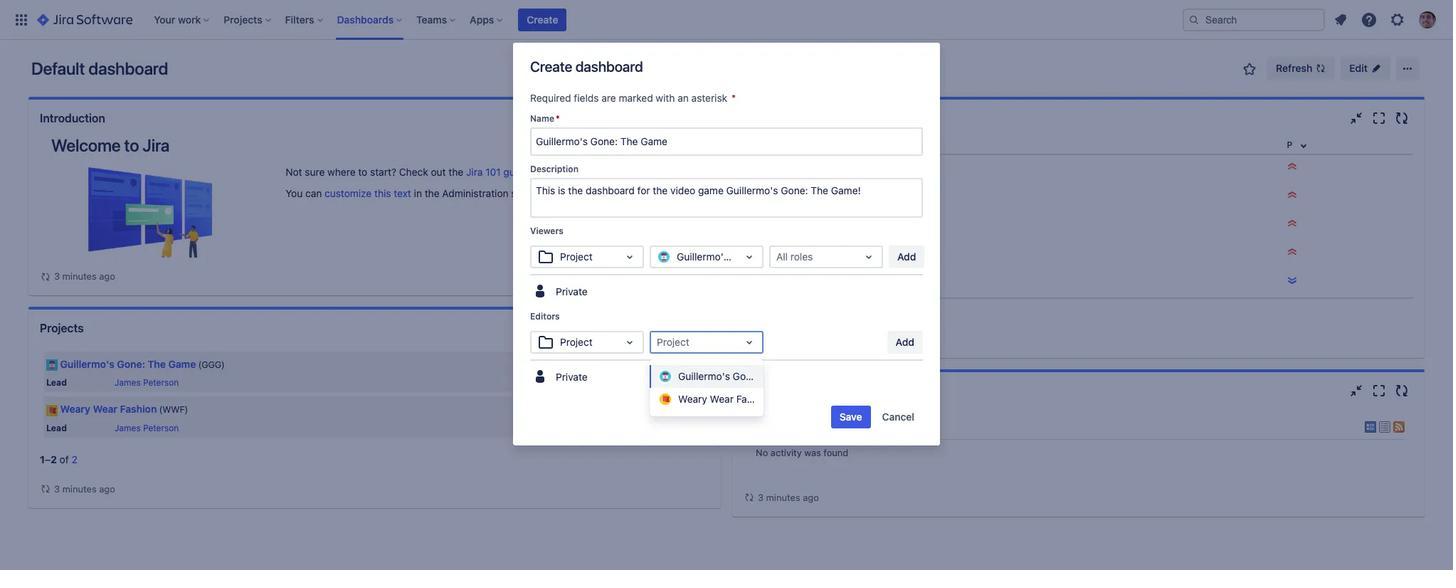 Task type: locate. For each thing, give the bounding box(es) containing it.
task image
[[749, 248, 760, 259]]

atlassian
[[552, 166, 593, 178]]

1 horizontal spatial gone:
[[733, 370, 760, 382]]

3
[[54, 270, 60, 282], [758, 333, 764, 344], [54, 483, 60, 494], [758, 492, 764, 503]]

0 horizontal spatial game
[[168, 358, 196, 370]]

name
[[530, 113, 554, 124]]

0 vertical spatial james peterson link
[[115, 377, 179, 388]]

1 horizontal spatial an arrow curved in a circular way on the button that refreshes the dashboard image
[[744, 333, 755, 345]]

the inside assigned to me region
[[841, 162, 856, 174]]

1 james peterson from the top
[[115, 377, 179, 388]]

you
[[286, 187, 303, 199]]

guillermo's for guillermo's gone: the game (ggg)
[[60, 358, 114, 370]]

3 inside assigned to me region
[[758, 333, 764, 344]]

0 horizontal spatial dashboard
[[88, 58, 168, 78]]

dashboard for create dashboard
[[575, 58, 643, 75]]

guillermo's gone: the game link
[[60, 358, 196, 370]]

1 horizontal spatial fashion
[[736, 393, 772, 405]]

private down "editors"
[[556, 371, 588, 383]]

weary up 2 link in the bottom left of the page
[[60, 403, 90, 415]]

minimize assigned to me image
[[1348, 110, 1365, 127]]

jira left "101"
[[466, 166, 483, 178]]

1 horizontal spatial dashboard
[[575, 58, 643, 75]]

search image
[[1188, 14, 1200, 25]]

2 james from the top
[[115, 422, 141, 433]]

ago for projects
[[99, 483, 115, 494]]

0 horizontal spatial to
[[124, 135, 139, 155]]

1 vertical spatial james peterson
[[115, 422, 179, 433]]

0 horizontal spatial *
[[556, 113, 560, 124]]

1 dashboard from the left
[[88, 58, 168, 78]]

0 vertical spatial highest image
[[1287, 161, 1298, 172]]

3 up projects
[[54, 270, 60, 282]]

james peterson for the
[[115, 377, 179, 388]]

james peterson for fashion
[[115, 422, 179, 433]]

peterson down the (wwf)
[[143, 422, 179, 433]]

1 horizontal spatial the
[[763, 370, 780, 382]]

1 vertical spatial james peterson link
[[115, 422, 179, 433]]

game for guillermo's gone: the game
[[783, 370, 810, 382]]

create banner
[[0, 0, 1453, 40]]

weary inside the projects region
[[60, 403, 90, 415]]

activity
[[744, 384, 784, 397]]

open image left minimize projects image at the left of page
[[621, 334, 638, 351]]

0 vertical spatial lead
[[46, 377, 67, 388]]

wear left site
[[891, 162, 914, 174]]

dashboard for default dashboard
[[88, 58, 168, 78]]

an arrow curved in a circular way on the button that refreshes the dashboard image inside the projects region
[[40, 483, 51, 495]]

minutes for introduction
[[62, 270, 97, 282]]

to left start?
[[358, 166, 367, 178]]

the right in
[[425, 187, 440, 199]]

james for wear
[[115, 422, 141, 433]]

not sure where to start? check out the jira 101 guide and atlassian training course .
[[286, 166, 667, 178]]

3 minutes ago inside assigned to me region
[[758, 333, 819, 344]]

0 horizontal spatial an arrow curved in a circular way on the button that refreshes the dashboard image
[[40, 483, 51, 495]]

the up activity
[[763, 370, 780, 382]]

3 minutes ago inside activity streams region
[[758, 492, 819, 503]]

None field
[[532, 129, 922, 154]]

refresh projects image
[[690, 320, 707, 337]]

1 vertical spatial lead
[[46, 422, 67, 433]]

an arrow curved in a circular way on the button that refreshes the dashboard image inside the introduction region
[[40, 271, 51, 282]]

game left (ggg)
[[168, 358, 196, 370]]

fashion
[[736, 393, 772, 405], [120, 403, 157, 415]]

3 up guillermo's gone: the game
[[758, 333, 764, 344]]

1 vertical spatial add button
[[887, 331, 923, 354]]

fashion inside the projects region
[[120, 403, 157, 415]]

1 vertical spatial wwf-
[[766, 247, 795, 259]]

0 vertical spatial 1
[[792, 275, 797, 288]]

the up wwf-2 product listing design silos
[[841, 162, 856, 174]]

minutes up projects
[[62, 270, 97, 282]]

0 vertical spatial add button
[[889, 246, 925, 268]]

2 inside assigned to me region
[[795, 190, 801, 202]]

design up product on the top right of page
[[807, 162, 839, 174]]

3 inside activity streams region
[[758, 492, 764, 503]]

1 james from the top
[[115, 377, 141, 388]]

weary wear fashion (wwf)
[[60, 403, 188, 415]]

1 vertical spatial open image
[[741, 334, 758, 351]]

weary wear fashion link
[[60, 403, 157, 415]]

ago
[[99, 270, 115, 282], [803, 333, 819, 344], [99, 483, 115, 494], [803, 492, 819, 503]]

open image left all
[[741, 248, 758, 265]]

minutes down the activity
[[766, 492, 800, 503]]

minutes inside activity streams region
[[766, 492, 800, 503]]

1 horizontal spatial jira
[[466, 166, 483, 178]]

design
[[807, 162, 839, 174], [879, 190, 911, 202]]

2
[[795, 190, 801, 202], [51, 453, 57, 465], [72, 453, 77, 465]]

gone: up activity
[[733, 370, 760, 382]]

game up the activity streams at the bottom
[[783, 370, 810, 382]]

highest image down p
[[1287, 161, 1298, 172]]

minutes inside assigned to me region
[[766, 333, 800, 344]]

1 inside the projects region
[[40, 453, 45, 465]]

3 minutes ago inside the projects region
[[54, 483, 115, 494]]

1 vertical spatial 1
[[40, 453, 45, 465]]

2 wwf- from the top
[[766, 247, 795, 259]]

peterson
[[143, 377, 179, 388], [143, 422, 179, 433]]

0 vertical spatial to
[[124, 135, 139, 155]]

the
[[148, 358, 166, 370], [763, 370, 780, 382]]

james down weary wear fashion (wwf)
[[115, 422, 141, 433]]

2 lead from the top
[[46, 422, 67, 433]]

gone: up weary wear fashion (wwf)
[[117, 358, 145, 370]]

open image
[[621, 248, 638, 265], [741, 334, 758, 351]]

primary element
[[9, 0, 1183, 39]]

add button for editors
[[887, 331, 923, 354]]

0 vertical spatial design
[[807, 162, 839, 174]]

and
[[532, 166, 549, 178]]

refresh activity streams image
[[1393, 382, 1410, 399]]

wear down guillermo's gone: the game link
[[93, 403, 117, 415]]

the right out
[[449, 166, 463, 178]]

3 down no
[[758, 492, 764, 503]]

ago for activity streams
[[803, 492, 819, 503]]

0 horizontal spatial weary
[[60, 403, 90, 415]]

None text field
[[776, 250, 779, 264], [657, 335, 660, 349], [776, 250, 779, 264], [657, 335, 660, 349]]

0 horizontal spatial gone:
[[117, 358, 145, 370]]

highest image
[[1287, 161, 1298, 172], [1287, 189, 1298, 201], [1287, 246, 1298, 258]]

1 horizontal spatial wear
[[710, 393, 734, 405]]

3 minutes ago inside the introduction region
[[54, 270, 115, 282]]

wwf-
[[766, 190, 795, 202], [766, 247, 795, 259]]

gone: for guillermo's gone: the game
[[733, 370, 760, 382]]

0 horizontal spatial open image
[[621, 334, 638, 351]]

edit icon image
[[1371, 63, 1382, 74]]

add for editors
[[896, 336, 914, 348]]

game inside the projects region
[[168, 358, 196, 370]]

project for viewers
[[560, 250, 593, 263]]

3 for introduction
[[54, 270, 60, 282]]

listing
[[846, 190, 876, 202]]

1 vertical spatial *
[[556, 113, 560, 124]]

you can customize this text in the administration section.
[[286, 187, 548, 199]]

lead up "1 – 2 of 2"
[[46, 422, 67, 433]]

gone: inside the projects region
[[117, 358, 145, 370]]

star default dashboard image
[[1241, 60, 1258, 78]]

highest image
[[1287, 218, 1298, 229]]

create up required in the left of the page
[[530, 58, 572, 75]]

0 vertical spatial james peterson
[[115, 377, 179, 388]]

james peterson link
[[115, 377, 179, 388], [115, 422, 179, 433]]

weary for weary wear fashion (wwf)
[[60, 403, 90, 415]]

ago inside activity streams region
[[803, 492, 819, 503]]

0 vertical spatial private
[[556, 286, 588, 298]]

3 inside the introduction region
[[54, 270, 60, 282]]

guillermo's down projects
[[60, 358, 114, 370]]

minutes up the activity streams at the bottom
[[766, 333, 800, 344]]

1 peterson from the top
[[143, 377, 179, 388]]

lead down projects
[[46, 377, 67, 388]]

3 minutes ago for introduction
[[54, 270, 115, 282]]

an arrow curved in a circular way on the button that refreshes the dashboard image inside activity streams region
[[744, 492, 755, 503]]

gg start screen link
[[807, 275, 881, 288]]

private for viewers
[[556, 286, 588, 298]]

2 left product on the top right of page
[[795, 190, 801, 202]]

james peterson link down weary wear fashion (wwf)
[[115, 422, 179, 433]]

3 down "1 – 2 of 2"
[[54, 483, 60, 494]]

minutes down 2 link in the bottom left of the page
[[62, 483, 97, 494]]

3 minutes ago for projects
[[54, 483, 115, 494]]

peterson for the
[[143, 377, 179, 388]]

3 minutes ago
[[54, 270, 115, 282], [758, 333, 819, 344], [54, 483, 115, 494], [758, 492, 819, 503]]

1 vertical spatial to
[[358, 166, 367, 178]]

0 horizontal spatial fashion
[[120, 403, 157, 415]]

maximize assigned to me image
[[1371, 110, 1388, 127]]

2 vertical spatial highest image
[[1287, 246, 1298, 258]]

james peterson link down guillermo's gone: the game (ggg)
[[115, 377, 179, 388]]

jira
[[865, 416, 900, 436]]

screen
[[849, 275, 881, 288]]

0 horizontal spatial wear
[[93, 403, 117, 415]]

edit
[[1350, 62, 1368, 74]]

design left silos
[[879, 190, 911, 202]]

1 vertical spatial highest image
[[1287, 189, 1298, 201]]

Search field
[[1183, 8, 1325, 31]]

3 inside the projects region
[[54, 483, 60, 494]]

2 dashboard from the left
[[575, 58, 643, 75]]

james peterson down weary wear fashion (wwf)
[[115, 422, 179, 433]]

wear down guillermo's gone: the game
[[710, 393, 734, 405]]

1 left gg in the right of the page
[[792, 275, 797, 288]]

jira right welcome
[[143, 135, 170, 155]]

gone:
[[117, 358, 145, 370], [733, 370, 760, 382]]

0 vertical spatial wwf-
[[766, 190, 795, 202]]

0 vertical spatial james
[[115, 377, 141, 388]]

2 horizontal spatial 2
[[795, 190, 801, 202]]

0 vertical spatial create
[[527, 13, 558, 25]]

1 horizontal spatial guillermo's
[[678, 370, 730, 382]]

1 vertical spatial an arrow curved in a circular way on the button that refreshes the dashboard image
[[744, 333, 755, 345]]

peterson down guillermo's gone: the game (ggg)
[[143, 377, 179, 388]]

1 vertical spatial james
[[115, 422, 141, 433]]

an arrow curved in a circular way on the button that refreshes the dashboard image
[[40, 271, 51, 282], [744, 333, 755, 345]]

guillermo's up weary wear fashion
[[678, 370, 730, 382]]

project for editors
[[560, 336, 593, 348]]

default dashboard
[[31, 58, 168, 78]]

fashion down guillermo's gone: the game
[[736, 393, 772, 405]]

ago inside the introduction region
[[99, 270, 115, 282]]

guillermo's
[[60, 358, 114, 370], [678, 370, 730, 382]]

jira software image
[[37, 11, 133, 28], [37, 11, 133, 28]]

0 vertical spatial add
[[897, 250, 916, 263]]

minutes inside the projects region
[[62, 483, 97, 494]]

1 lead from the top
[[46, 377, 67, 388]]

2 james peterson link from the top
[[115, 422, 179, 433]]

2 horizontal spatial weary
[[859, 162, 888, 174]]

guillermo's inside the projects region
[[60, 358, 114, 370]]

weary up product listing design silos link
[[859, 162, 888, 174]]

1 vertical spatial design
[[879, 190, 911, 202]]

1 horizontal spatial 1
[[792, 275, 797, 288]]

company
[[789, 416, 861, 436]]

1 vertical spatial peterson
[[143, 422, 179, 433]]

minutes
[[62, 270, 97, 282], [766, 333, 800, 344], [62, 483, 97, 494], [766, 492, 800, 503]]

2 james peterson from the top
[[115, 422, 179, 433]]

0 vertical spatial *
[[732, 92, 736, 104]]

weary for weary wear fashion
[[678, 393, 707, 405]]

create for create
[[527, 13, 558, 25]]

2 right the of
[[72, 453, 77, 465]]

minutes inside the introduction region
[[62, 270, 97, 282]]

2 left the of
[[51, 453, 57, 465]]

open image
[[741, 248, 758, 265], [860, 248, 877, 265], [621, 334, 638, 351]]

an arrow curved in a circular way on the button that refreshes the dashboard image for activity streams
[[744, 333, 755, 345]]

1 horizontal spatial an arrow curved in a circular way on the button that refreshes the dashboard image
[[744, 492, 755, 503]]

private up "editors"
[[556, 286, 588, 298]]

2 horizontal spatial the
[[841, 162, 856, 174]]

0 horizontal spatial guillermo's
[[60, 358, 114, 370]]

wear inside assigned to me region
[[891, 162, 914, 174]]

check
[[399, 166, 428, 178]]

gg start screen
[[807, 275, 881, 288]]

gone: for guillermo's gone: the game (ggg)
[[117, 358, 145, 370]]

an arrow curved in a circular way on the button that refreshes the dashboard image up projects
[[40, 271, 51, 282]]

assigned to me region
[[744, 137, 1413, 347]]

this
[[374, 187, 391, 199]]

3 minutes ago up projects
[[54, 270, 115, 282]]

open image up screen
[[860, 248, 877, 265]]

1 left the of
[[40, 453, 45, 465]]

streams
[[787, 384, 831, 397]]

2 peterson from the top
[[143, 422, 179, 433]]

project
[[560, 250, 593, 263], [560, 336, 593, 348], [657, 336, 689, 348]]

minimize activity streams image
[[1348, 382, 1365, 399]]

wear inside the projects region
[[93, 403, 117, 415]]

1 horizontal spatial weary
[[678, 393, 707, 405]]

3 minutes ago up the activity streams at the bottom
[[758, 333, 819, 344]]

ggg-
[[766, 275, 792, 288]]

james down guillermo's gone: the game link
[[115, 377, 141, 388]]

the inside region
[[148, 358, 166, 370]]

the for guillermo's gone: the game (ggg)
[[148, 358, 166, 370]]

weary inside assigned to me region
[[859, 162, 888, 174]]

an arrow curved in a circular way on the button that refreshes the dashboard image
[[40, 483, 51, 495], [744, 492, 755, 503]]

atlassian training course link
[[552, 166, 664, 178]]

to
[[124, 135, 139, 155], [358, 166, 367, 178]]

3 highest image from the top
[[1287, 246, 1298, 258]]

out
[[431, 166, 446, 178]]

0 horizontal spatial an arrow curved in a circular way on the button that refreshes the dashboard image
[[40, 271, 51, 282]]

ago inside the projects region
[[99, 483, 115, 494]]

dashboard right the default
[[88, 58, 168, 78]]

wwf- for 5
[[766, 247, 795, 259]]

101
[[486, 166, 501, 178]]

2 private from the top
[[556, 371, 588, 383]]

2 horizontal spatial wear
[[891, 162, 914, 174]]

2 highest image from the top
[[1287, 189, 1298, 201]]

highest image up highest icon
[[1287, 189, 1298, 201]]

1 vertical spatial add
[[896, 336, 914, 348]]

james for gone:
[[115, 377, 141, 388]]

(wwf)
[[159, 404, 188, 415]]

1 james peterson link from the top
[[115, 377, 179, 388]]

0 vertical spatial an arrow curved in a circular way on the button that refreshes the dashboard image
[[40, 271, 51, 282]]

1 wwf- from the top
[[766, 190, 795, 202]]

silos
[[914, 190, 936, 202]]

marked
[[619, 92, 653, 104]]

3 minutes ago down 2 link in the bottom left of the page
[[54, 483, 115, 494]]

create up create dashboard
[[527, 13, 558, 25]]

3 for projects
[[54, 483, 60, 494]]

2 link
[[72, 453, 77, 465]]

fashion left the (wwf)
[[120, 403, 157, 415]]

wear
[[891, 162, 914, 174], [710, 393, 734, 405], [93, 403, 117, 415]]

all
[[776, 250, 788, 263]]

course
[[633, 166, 664, 178]]

refresh image
[[1315, 63, 1327, 74]]

1 vertical spatial private
[[556, 371, 588, 383]]

weary down guillermo's gone: the game
[[678, 393, 707, 405]]

0 horizontal spatial open image
[[621, 248, 638, 265]]

introduction region
[[40, 135, 710, 284]]

0 horizontal spatial 1
[[40, 453, 45, 465]]

* right asterisk
[[732, 92, 736, 104]]

highest image for wwf-2 product listing design silos
[[1287, 189, 1298, 201]]

peterson for fashion
[[143, 422, 179, 433]]

1 private from the top
[[556, 286, 588, 298]]

to right welcome
[[124, 135, 139, 155]]

0 horizontal spatial the
[[148, 358, 166, 370]]

james peterson down guillermo's gone: the game (ggg)
[[115, 377, 179, 388]]

activity
[[771, 447, 802, 459]]

weary wear fashion
[[678, 393, 772, 405]]

0 horizontal spatial jira
[[143, 135, 170, 155]]

projects region
[[40, 347, 710, 496]]

the up the (wwf)
[[148, 358, 166, 370]]

the
[[841, 162, 856, 174], [449, 166, 463, 178], [425, 187, 440, 199]]

(ggg)
[[198, 359, 225, 370]]

* right name
[[556, 113, 560, 124]]

dashboard up the "are"
[[575, 58, 643, 75]]

private for editors
[[556, 371, 588, 383]]

dashboard
[[88, 58, 168, 78], [575, 58, 643, 75]]

introduction
[[40, 112, 105, 125]]

1 vertical spatial create
[[530, 58, 572, 75]]

highest image down highest icon
[[1287, 246, 1298, 258]]

1 horizontal spatial game
[[783, 370, 810, 382]]

3 minutes ago down the activity
[[758, 492, 819, 503]]

create inside button
[[527, 13, 558, 25]]

wear for weary wear fashion
[[710, 393, 734, 405]]

an arrow curved in a circular way on the button that refreshes the dashboard image up guillermo's gone: the game
[[744, 333, 755, 345]]

are
[[602, 92, 616, 104]]

wwf- for 2
[[766, 190, 795, 202]]

0 vertical spatial peterson
[[143, 377, 179, 388]]

game
[[168, 358, 196, 370], [783, 370, 810, 382]]



Task type: describe. For each thing, give the bounding box(es) containing it.
your company jira
[[752, 416, 900, 436]]

gg
[[807, 275, 822, 288]]

wwf-5 link
[[766, 247, 801, 259]]

0 vertical spatial jira
[[143, 135, 170, 155]]

your
[[752, 416, 786, 436]]

game for guillermo's gone: the game (ggg)
[[168, 358, 196, 370]]

refresh assigned to me image
[[1393, 110, 1410, 127]]

guide
[[503, 166, 529, 178]]

editors
[[530, 311, 560, 322]]

1 horizontal spatial open image
[[741, 248, 758, 265]]

fashion for weary wear fashion (wwf)
[[120, 403, 157, 415]]

customize
[[325, 187, 372, 199]]

activity streams
[[744, 384, 831, 397]]

1 highest image from the top
[[1287, 161, 1298, 172]]

0 horizontal spatial design
[[807, 162, 839, 174]]

create button
[[518, 8, 567, 31]]

can
[[305, 187, 322, 199]]

roles
[[791, 250, 813, 263]]

1 horizontal spatial to
[[358, 166, 367, 178]]

product listing design silos link
[[807, 190, 936, 202]]

welcome
[[51, 135, 121, 155]]

.
[[664, 166, 667, 178]]

wwf-2 link
[[766, 190, 801, 202]]

lead for guillermo's gone: the game
[[46, 377, 67, 388]]

minutes for projects
[[62, 483, 97, 494]]

3 minutes ago for activity streams
[[758, 492, 819, 503]]

0 horizontal spatial 2
[[51, 453, 57, 465]]

administration
[[442, 187, 509, 199]]

–
[[45, 453, 51, 465]]

3 for activity streams
[[758, 492, 764, 503]]

save
[[840, 411, 862, 423]]

fashion for weary wear fashion
[[736, 393, 772, 405]]

lead for weary wear fashion
[[46, 422, 67, 433]]

name *
[[530, 113, 560, 124]]

required fields are marked with an asterisk *
[[530, 92, 736, 104]]

lowest image
[[1287, 275, 1298, 286]]

add for viewers
[[897, 250, 916, 263]]

wear for weary wear fashion (wwf)
[[93, 403, 117, 415]]

an arrow curved in a circular way on the button that refreshes the dashboard image for projects
[[40, 483, 51, 495]]

with
[[656, 92, 675, 104]]

1 vertical spatial jira
[[466, 166, 483, 178]]

1 horizontal spatial *
[[732, 92, 736, 104]]

1 horizontal spatial 2
[[72, 453, 77, 465]]

all roles
[[776, 250, 813, 263]]

the for guillermo's gone: the game
[[763, 370, 780, 382]]

refresh button
[[1268, 57, 1335, 80]]

ggg-1
[[766, 275, 797, 288]]

an arrow curved in a circular way on the button that refreshes the dashboard image for activity streams
[[744, 492, 755, 503]]

Description text field
[[530, 178, 923, 218]]

site
[[917, 162, 934, 174]]

1 horizontal spatial open image
[[741, 334, 758, 351]]

edit link
[[1341, 57, 1391, 80]]

viewers
[[530, 226, 564, 236]]

2 horizontal spatial open image
[[860, 248, 877, 265]]

site launch link
[[807, 247, 861, 259]]

activity streams region
[[744, 409, 1413, 505]]

save button
[[831, 406, 871, 428]]

minimize projects image
[[667, 320, 684, 337]]

customize this text link
[[325, 187, 411, 199]]

sure
[[305, 166, 325, 178]]

1 horizontal spatial the
[[449, 166, 463, 178]]

no activity was found
[[756, 447, 848, 459]]

not
[[286, 166, 302, 178]]

ago inside assigned to me region
[[803, 333, 819, 344]]

1 – 2 of 2
[[40, 453, 77, 465]]

in
[[414, 187, 422, 199]]

of
[[60, 453, 69, 465]]

product
[[807, 190, 843, 202]]

minimize introduction image
[[644, 110, 661, 127]]

0 vertical spatial open image
[[621, 248, 638, 265]]

asterisk
[[691, 92, 727, 104]]

cancel button
[[874, 406, 923, 428]]

welcome to jira
[[51, 135, 170, 155]]

found
[[824, 447, 848, 459]]

jira 101 guide link
[[466, 166, 529, 178]]

launch
[[827, 247, 861, 259]]

an arrow curved in a circular way on the button that refreshes the dashboard image for projects
[[40, 271, 51, 282]]

start
[[824, 275, 847, 288]]

highest image for wwf-5 site launch
[[1287, 246, 1298, 258]]

required
[[530, 92, 571, 104]]

minutes for activity streams
[[766, 492, 800, 503]]

guillermo's gone: the game
[[678, 370, 810, 382]]

no
[[756, 447, 768, 459]]

section.
[[511, 187, 548, 199]]

projects
[[40, 322, 84, 334]]

0 horizontal spatial the
[[425, 187, 440, 199]]

maximize activity streams image
[[1371, 382, 1388, 399]]

text
[[394, 187, 411, 199]]

refresh introduction image
[[690, 110, 707, 127]]

james peterson link for the
[[115, 377, 179, 388]]

training
[[595, 166, 630, 178]]

1 horizontal spatial design
[[879, 190, 911, 202]]

add button for viewers
[[889, 246, 925, 268]]

design the weary wear site
[[807, 162, 934, 174]]

where
[[327, 166, 356, 178]]

guillermo's for guillermo's gone: the game
[[678, 370, 730, 382]]

wwf-5 site launch
[[766, 247, 861, 259]]

fields
[[574, 92, 599, 104]]

create dashboard
[[530, 58, 643, 75]]

5
[[795, 247, 801, 259]]

refresh
[[1276, 62, 1313, 74]]

wwf-2 product listing design silos
[[766, 190, 936, 202]]

start?
[[370, 166, 396, 178]]

cancel
[[882, 411, 914, 423]]

p
[[1287, 139, 1293, 150]]

james peterson link for fashion
[[115, 422, 179, 433]]

description
[[530, 164, 579, 174]]

task image
[[749, 191, 760, 202]]

was
[[804, 447, 821, 459]]

1 inside assigned to me region
[[792, 275, 797, 288]]

ago for introduction
[[99, 270, 115, 282]]

create for create dashboard
[[530, 58, 572, 75]]

ggg-1 link
[[766, 275, 797, 288]]

an
[[678, 92, 689, 104]]

default
[[31, 58, 85, 78]]

maximize introduction image
[[667, 110, 684, 127]]

guillermo's gone: the game (ggg)
[[60, 358, 225, 370]]

site
[[807, 247, 824, 259]]



Task type: vqa. For each thing, say whether or not it's contained in the screenshot.
Ggg-1 link
yes



